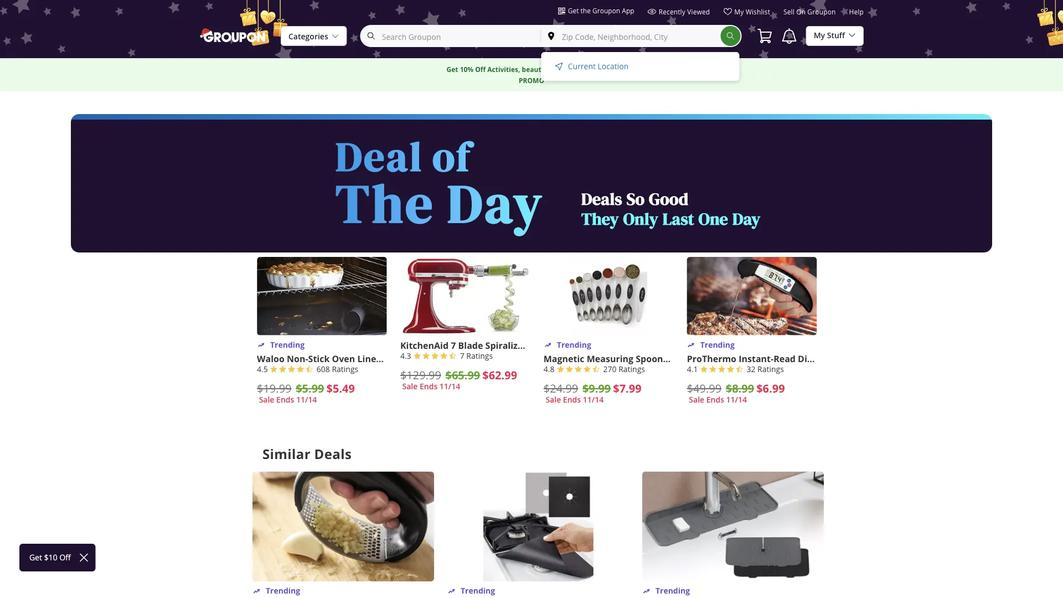 Task type: vqa. For each thing, say whether or not it's contained in the screenshot.
PROMO
yes



Task type: locate. For each thing, give the bounding box(es) containing it.
get inside the get 10% off activities, beauty, and more. use code promo
[[447, 65, 458, 74]]

sale inside $129.99 $65.99 $62.99 sale ends 11/14
[[403, 382, 418, 392]]

0 vertical spatial and
[[549, 65, 562, 74]]

0 vertical spatial get
[[568, 6, 579, 15]]

$5.99
[[296, 381, 324, 397]]

prothermo instant-read digital meat and poultry thermometer and meat claws image
[[687, 257, 818, 336]]

groupon image
[[199, 27, 268, 43]]

ends
[[420, 382, 438, 392], [276, 395, 294, 405], [563, 395, 581, 405], [707, 395, 725, 405]]

get left '10%'
[[447, 65, 458, 74]]

0 horizontal spatial get
[[447, 65, 458, 74]]

ends inside $19.99 $5.99 $5.49 sale ends 11/14
[[276, 395, 294, 405]]

4
[[447, 353, 452, 365]]

11/14 inside $129.99 $65.99 $62.99 sale ends 11/14
[[440, 382, 461, 392]]

270
[[604, 364, 617, 374]]

sale down the 4.1
[[689, 395, 705, 405]]

sale for $5.99
[[259, 395, 274, 405]]

ends down (2
[[420, 382, 438, 392]]

0 horizontal spatial and
[[549, 65, 562, 74]]

ends for $8.99
[[707, 395, 725, 405]]

11/14 right $24.99
[[583, 395, 604, 405]]

270 ratings
[[604, 364, 645, 374]]

half icon image right or
[[449, 352, 459, 362]]

$49.99
[[687, 381, 722, 396]]

groupon right on
[[808, 7, 836, 16]]

Search Groupon search field
[[361, 25, 742, 81], [362, 26, 541, 46]]

groupon
[[593, 6, 621, 15], [808, 7, 836, 16]]

ends left "$5.99"
[[276, 395, 294, 405]]

categories
[[289, 31, 328, 42]]

help
[[850, 7, 864, 16]]

7 up 4
[[451, 339, 456, 352]]

half icon image for $5.99
[[306, 365, 316, 375]]

1 vertical spatial get
[[447, 65, 458, 74]]

sale down mat
[[403, 382, 418, 392]]

deals
[[314, 445, 352, 463]]

half icon image left the 270
[[593, 365, 603, 375]]

11/14 for $65.99
[[440, 382, 461, 392]]

the
[[581, 6, 591, 15]]

trending icon image
[[257, 341, 266, 350], [544, 341, 553, 350], [687, 341, 696, 350], [253, 587, 262, 596], [448, 587, 456, 596], [643, 587, 651, 596]]

sale down 4.5
[[259, 395, 274, 405]]

search groupon search field containing current location
[[361, 25, 742, 81]]

code
[[599, 65, 617, 74]]

notifications inbox image
[[781, 27, 799, 45]]

my for my stuff
[[814, 30, 826, 40]]

search element
[[721, 26, 741, 46]]

4.5
[[257, 364, 268, 374]]

0 horizontal spatial my
[[735, 7, 744, 16]]

blade
[[458, 339, 483, 352]]

$19.99
[[257, 381, 292, 396]]

with
[[550, 339, 570, 352]]

mat
[[405, 353, 423, 365]]

sale down 4.8
[[546, 395, 561, 405]]

ends left $9.99 in the bottom of the page
[[563, 395, 581, 405]]

my
[[735, 7, 744, 16], [814, 30, 826, 40]]

sale inside $24.99 $9.99 $7.99 sale ends 11/14
[[546, 395, 561, 405]]

1 horizontal spatial get
[[568, 6, 579, 15]]

1 horizontal spatial and
[[619, 339, 636, 352]]

pack)
[[455, 353, 479, 365]]

full icon image
[[414, 352, 424, 362], [423, 352, 432, 362], [431, 352, 441, 362], [440, 352, 450, 362], [270, 365, 280, 375], [279, 365, 289, 375], [288, 365, 298, 375], [297, 365, 307, 375], [557, 365, 567, 375], [566, 365, 576, 375], [575, 365, 585, 375], [584, 365, 594, 375], [701, 365, 710, 375], [709, 365, 719, 375], [718, 365, 728, 375], [727, 365, 737, 375]]

get for get the groupon app
[[568, 6, 579, 15]]

ratings up $5.49
[[332, 364, 359, 374]]

11/14 inside the "$49.99 $8.99 $6.99 sale ends 11/14"
[[727, 395, 747, 405]]

silicone kitchen faucets sink splash guard tray water catcher mat image
[[643, 472, 824, 582]]

4.8
[[544, 364, 555, 374]]

$62.99
[[483, 368, 517, 383]]

half icon image
[[449, 352, 459, 362], [306, 365, 316, 375], [593, 365, 603, 375], [736, 365, 746, 375]]

my for my wishlist
[[735, 7, 744, 16]]

sale inside $19.99 $5.99 $5.49 sale ends 11/14
[[259, 395, 274, 405]]

get the groupon app
[[568, 6, 635, 15]]

11/14 for $5.99
[[296, 395, 317, 405]]

ends left $8.99
[[707, 395, 725, 405]]

0 horizontal spatial groupon
[[593, 6, 621, 15]]

half icon image left 32 at the bottom right of the page
[[736, 365, 746, 375]]

and
[[549, 65, 562, 74], [619, 339, 636, 352]]

get
[[568, 6, 579, 15], [447, 65, 458, 74]]

waloo non-stick oven liner/bbq mat (2 or 4 pack)
[[257, 353, 479, 365]]

ends inside $129.99 $65.99 $62.99 sale ends 11/14
[[420, 382, 438, 392]]

stick
[[308, 353, 330, 365]]

search image
[[727, 32, 736, 40]]

slice
[[638, 339, 658, 352]]

11/14 down 4
[[440, 382, 461, 392]]

11/14 inside $19.99 $5.99 $5.49 sale ends 11/14
[[296, 395, 317, 405]]

sell
[[784, 7, 795, 16]]

my inside button
[[814, 30, 826, 40]]

$8.99
[[726, 381, 755, 397]]

1 vertical spatial my
[[814, 30, 826, 40]]

$6.99
[[757, 381, 785, 397]]

ratings up '$6.99'
[[758, 364, 784, 374]]

sell on groupon link
[[784, 7, 836, 20]]

11/14 for $9.99
[[583, 395, 604, 405]]

current
[[568, 61, 596, 71]]

11/14 inside $24.99 $9.99 $7.99 sale ends 11/14
[[583, 395, 604, 405]]

11/14 for $8.99
[[727, 395, 747, 405]]

waloo
[[257, 353, 285, 365]]

1 horizontal spatial groupon
[[808, 7, 836, 16]]

get inside button
[[568, 6, 579, 15]]

11/14 down 32 at the bottom right of the page
[[727, 395, 747, 405]]

half icon image for $8.99
[[736, 365, 746, 375]]

sale
[[403, 382, 418, 392], [259, 395, 274, 405], [546, 395, 561, 405], [689, 395, 705, 405]]

off
[[475, 65, 486, 74]]

and left more.
[[549, 65, 562, 74]]

4.1
[[687, 364, 698, 374]]

more.
[[563, 65, 583, 74]]

stuff
[[828, 30, 845, 40]]

ratings for $5.99
[[332, 364, 359, 374]]

liner/bbq
[[358, 353, 403, 365]]

0 vertical spatial my
[[735, 7, 744, 16]]

7 right 4
[[460, 351, 465, 361]]

my left wishlist at the top of page
[[735, 7, 744, 16]]

my left 'stuff'
[[814, 30, 826, 40]]

groupon for the
[[593, 6, 621, 15]]

groupon inside button
[[593, 6, 621, 15]]

and left the slice
[[619, 339, 636, 352]]

7
[[451, 339, 456, 352], [460, 351, 465, 361]]

1 horizontal spatial my
[[814, 30, 826, 40]]

sale inside the "$49.99 $8.99 $6.99 sale ends 11/14"
[[689, 395, 705, 405]]

ends inside $24.99 $9.99 $7.99 sale ends 11/14
[[563, 395, 581, 405]]

or
[[436, 353, 445, 365]]

recently viewed
[[659, 7, 710, 16]]

ratings up $7.99
[[619, 364, 645, 374]]

plus
[[530, 339, 548, 352]]

11/14 right $19.99
[[296, 395, 317, 405]]

ends inside the "$49.99 $8.99 $6.99 sale ends 11/14"
[[707, 395, 725, 405]]

get left the
[[568, 6, 579, 15]]

trending
[[270, 339, 305, 350], [557, 339, 592, 350], [701, 339, 735, 350], [266, 585, 300, 596], [461, 585, 495, 596], [656, 585, 690, 596]]

groupon right the
[[593, 6, 621, 15]]

core
[[596, 339, 617, 352]]

ratings
[[467, 351, 493, 361], [332, 364, 359, 374], [619, 364, 645, 374], [758, 364, 784, 374]]

half icon image left 608
[[306, 365, 316, 375]]

sale for $65.99
[[403, 382, 418, 392]]

11/14
[[440, 382, 461, 392], [296, 395, 317, 405], [583, 395, 604, 405], [727, 395, 747, 405]]



Task type: describe. For each thing, give the bounding box(es) containing it.
ratings up $65.99
[[467, 351, 493, 361]]

similar
[[263, 445, 311, 463]]

non-stick stovetop liner reusable cover gas range stove burner covers protector image
[[448, 472, 629, 582]]

608
[[317, 364, 330, 374]]

ratings for $8.99
[[758, 364, 784, 374]]

1 vertical spatial and
[[619, 339, 636, 352]]

recently viewed link
[[648, 7, 710, 20]]

wishlist
[[746, 7, 771, 16]]

waloo non-stick oven liner/bbq mat (2 or 4 pack) image
[[257, 257, 387, 336]]

kitchenaid
[[401, 339, 449, 352]]

my stuff button
[[806, 25, 864, 46]]

peel,
[[573, 339, 594, 352]]

sell on groupon
[[784, 7, 836, 16]]

help link
[[850, 7, 864, 20]]

use
[[585, 65, 597, 74]]

32
[[747, 364, 756, 374]]

10%
[[460, 65, 474, 74]]

on
[[797, 7, 806, 16]]

non-
[[287, 353, 308, 365]]

$129.99 $65.99 $62.99 sale ends 11/14
[[401, 368, 517, 392]]

beauty,
[[522, 65, 547, 74]]

1 horizontal spatial 7
[[460, 351, 465, 361]]

(2
[[425, 353, 433, 365]]

my wishlist link
[[724, 7, 771, 20]]

half icon image for $9.99
[[593, 365, 603, 375]]

$65.99
[[446, 368, 480, 383]]

$19.99 $5.99 $5.49 sale ends 11/14
[[257, 381, 355, 405]]

current location
[[568, 61, 629, 71]]

similar deals
[[263, 445, 352, 463]]

my wishlist
[[735, 7, 771, 16]]

sale for $9.99
[[546, 395, 561, 405]]

recently
[[659, 7, 686, 16]]

$129.99
[[401, 368, 441, 383]]

promo
[[519, 76, 545, 85]]

magnetic measuring spoons set, dual sided, stainless steel set of 8 image
[[544, 257, 674, 336]]

ends for $65.99
[[420, 382, 438, 392]]

32 ratings
[[747, 364, 784, 374]]

Austin search field
[[542, 26, 721, 46]]

get 10% off activities, beauty, and more. use code promo
[[447, 65, 617, 85]]

categories button
[[281, 26, 347, 47]]

get the groupon app button
[[558, 6, 635, 16]]

and inside the get 10% off activities, beauty, and more. use code promo
[[549, 65, 562, 74]]

location
[[598, 61, 629, 71]]

oven
[[332, 353, 355, 365]]

sale for $8.99
[[689, 395, 705, 405]]

app
[[622, 6, 635, 15]]

spiralizer
[[486, 339, 527, 352]]

viewed
[[688, 7, 710, 16]]

$24.99 $9.99 $7.99 sale ends 11/14
[[544, 381, 642, 405]]

7 ratings
[[460, 351, 493, 361]]

$9.99
[[583, 381, 611, 397]]

$49.99 $8.99 $6.99 sale ends 11/14
[[687, 381, 785, 405]]

4.3
[[401, 351, 411, 361]]

608 ratings
[[317, 364, 359, 374]]

kitchenaid 7 blade spiralizer plus with peel, core and slice
[[401, 339, 658, 352]]

0 horizontal spatial 7
[[451, 339, 456, 352]]

get for get 10% off activities, beauty, and more. use code promo
[[447, 65, 458, 74]]

$24.99
[[544, 381, 579, 396]]

ratings for $9.99
[[619, 364, 645, 374]]

groupon for on
[[808, 7, 836, 16]]

activities,
[[488, 65, 520, 74]]

ends for $9.99
[[563, 395, 581, 405]]

stainless steel garlic press rocker garlic crusher squeezer slicer mincer image
[[253, 472, 434, 582]]

ends for $5.99
[[276, 395, 294, 405]]

kitchenaid 7 blade spiralizer plus with peel, core and slice image
[[401, 257, 531, 336]]

my stuff
[[814, 30, 845, 40]]

$7.99
[[613, 381, 642, 397]]

$5.49
[[327, 381, 355, 397]]



